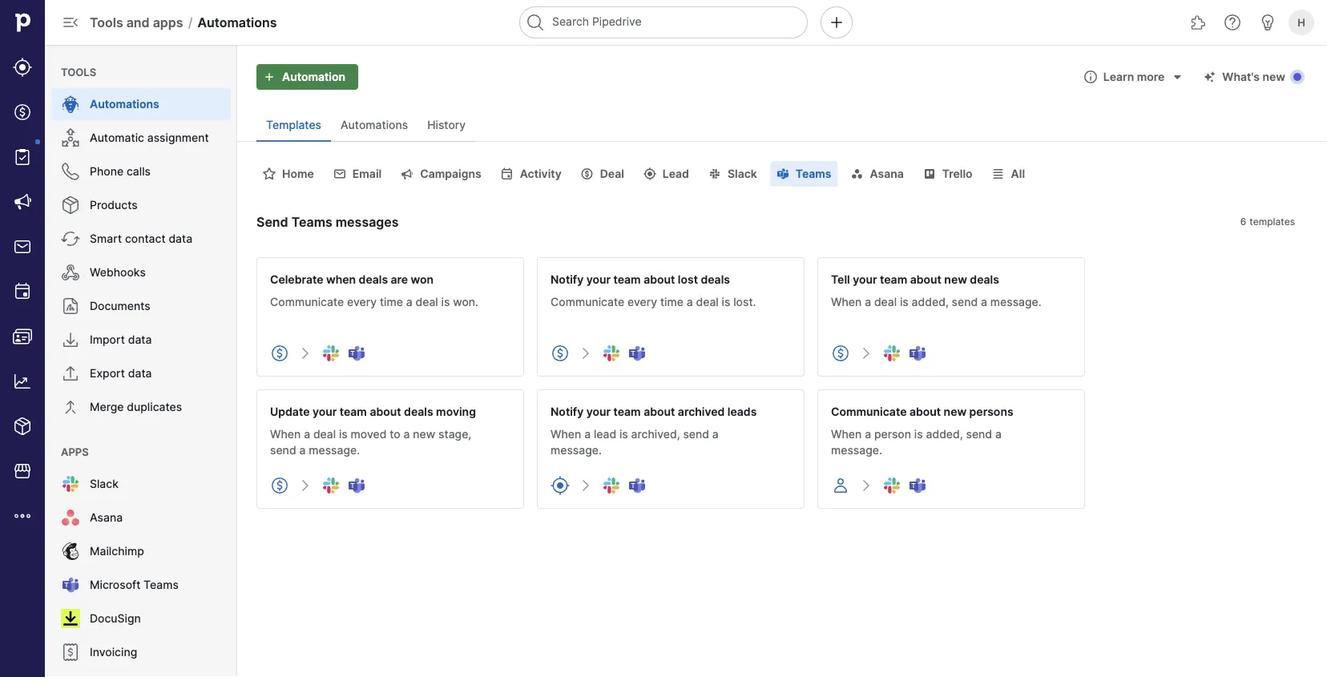 Task type: describe. For each thing, give the bounding box(es) containing it.
communicate for celebrate
[[270, 295, 344, 309]]

update
[[270, 405, 310, 418]]

every for team
[[628, 295, 657, 309]]

color muted image for communicate every time a deal is won.
[[296, 344, 315, 363]]

docusign
[[90, 612, 141, 626]]

documents
[[90, 299, 151, 313]]

trello button
[[917, 161, 979, 187]]

slack button
[[702, 161, 764, 187]]

color undefined image for products
[[61, 196, 80, 215]]

send for tell your team about new deals
[[952, 295, 978, 309]]

color undefined image for docusign
[[61, 609, 80, 628]]

leads
[[728, 405, 757, 418]]

data for import data
[[128, 333, 152, 347]]

deal button
[[575, 161, 631, 187]]

export
[[90, 367, 125, 380]]

color secondary rgba image for asana
[[848, 168, 867, 180]]

deals up when a deal is added, send a message.
[[970, 273, 1000, 286]]

when a person is added, send a message.
[[831, 428, 1002, 457]]

lost.
[[734, 295, 756, 309]]

activity
[[520, 167, 562, 181]]

webhooks link
[[51, 257, 231, 289]]

marketplace image
[[13, 462, 32, 481]]

teams for send teams messages
[[292, 214, 333, 230]]

teams inside button
[[796, 167, 832, 181]]

color secondary rgba image for campaigns
[[398, 168, 417, 180]]

smart contact data
[[90, 232, 192, 246]]

color muted image for when a lead is archived, send a message.
[[576, 476, 596, 495]]

color undefined image for documents
[[61, 297, 80, 316]]

color secondary rgba image for deal
[[578, 168, 597, 180]]

teams for microsoft teams
[[144, 578, 179, 592]]

color secondary rgba image for slack
[[705, 168, 725, 180]]

your for notify your team about archived leads
[[587, 405, 611, 418]]

are
[[391, 273, 408, 286]]

microsoft
[[90, 578, 141, 592]]

campaigns button
[[395, 161, 488, 187]]

moved
[[351, 428, 387, 441]]

deals up communicate every time a deal is won.
[[359, 273, 388, 286]]

phone
[[90, 165, 124, 178]]

when for when a deal is added, send a message.
[[831, 295, 862, 309]]

when a deal is moved to a new stage, send a message.
[[270, 428, 472, 457]]

message. inside when a deal is moved to a new stage, send a message.
[[309, 444, 360, 457]]

color active image for communicate every time a deal is lost.
[[551, 344, 570, 363]]

h button
[[1286, 6, 1318, 38]]

when for when a lead is archived, send a message.
[[551, 428, 581, 441]]

color active image for when a deal is added, send a message.
[[831, 344, 851, 363]]

color undefined image for webhooks
[[61, 263, 80, 282]]

asana inside asana link
[[90, 511, 123, 525]]

deals left 'moving'
[[404, 405, 433, 418]]

asana link
[[51, 502, 231, 534]]

color undefined image for smart contact data
[[61, 229, 80, 249]]

all
[[1011, 167, 1025, 181]]

sales inbox image
[[13, 237, 32, 257]]

color primary image
[[1081, 71, 1101, 83]]

your for update your team about deals moving
[[313, 405, 337, 418]]

automation
[[282, 70, 346, 84]]

email button
[[327, 161, 388, 187]]

your for notify your team about lost deals
[[587, 273, 611, 286]]

about up when a person is added, send a message.
[[910, 405, 941, 418]]

color secondary rgba image for teams
[[773, 168, 793, 180]]

your for tell your team about new deals
[[853, 273, 877, 286]]

message. for when a lead is archived, send a message.
[[551, 444, 602, 457]]

about for lost
[[644, 273, 675, 286]]

automations inside "menu item"
[[90, 97, 159, 111]]

new inside button
[[1263, 70, 1286, 84]]

asana button
[[845, 161, 911, 187]]

when
[[326, 273, 356, 286]]

products link
[[51, 189, 231, 221]]

microsoft teams link
[[51, 569, 231, 601]]

apps
[[61, 446, 89, 458]]

import data
[[90, 333, 152, 347]]

merge duplicates link
[[51, 391, 231, 423]]

archived
[[678, 405, 725, 418]]

templates
[[266, 118, 321, 132]]

update your team about deals moving
[[270, 405, 476, 418]]

color primary image inside learn more button
[[1168, 71, 1187, 83]]

when a lead is archived, send a message.
[[551, 428, 719, 457]]

send teams messages
[[257, 214, 399, 230]]

communicate about new persons
[[831, 405, 1014, 418]]

message. for when a deal is added, send a message.
[[991, 295, 1042, 309]]

merge duplicates
[[90, 400, 182, 414]]

messages
[[336, 214, 399, 230]]

time for about
[[660, 295, 684, 309]]

color undefined image for asana
[[61, 508, 80, 527]]

export data
[[90, 367, 152, 380]]

contact
[[125, 232, 166, 246]]

activities image
[[13, 282, 32, 301]]

tools for tools
[[61, 66, 96, 78]]

phone calls
[[90, 165, 151, 178]]

color undefined image up the campaigns image
[[13, 147, 32, 167]]

automatic
[[90, 131, 144, 145]]

color muted image for communicate every time a deal is lost.
[[576, 344, 596, 363]]

automatic assignment
[[90, 131, 209, 145]]

products
[[90, 198, 138, 212]]

automation button
[[257, 64, 358, 90]]

when for when a person is added, send a message.
[[831, 428, 862, 441]]

0 vertical spatial data
[[169, 232, 192, 246]]

color secondary rgba image for lead
[[640, 168, 660, 180]]

quick help image
[[1223, 13, 1243, 32]]

learn more
[[1104, 70, 1165, 84]]

2 horizontal spatial communicate
[[831, 405, 907, 418]]

every for deals
[[347, 295, 377, 309]]

lost
[[678, 273, 698, 286]]

new left "persons"
[[944, 405, 967, 418]]

learn
[[1104, 70, 1134, 84]]

templates
[[1250, 216, 1295, 228]]

export data link
[[51, 358, 231, 390]]

lead
[[663, 167, 689, 181]]

notify your team about archived leads
[[551, 405, 757, 418]]

color undefined image for automations
[[61, 95, 80, 114]]

deals right lost
[[701, 273, 730, 286]]

automations menu item
[[45, 88, 237, 120]]

team for moved
[[340, 405, 367, 418]]

campaigns
[[420, 167, 482, 181]]

color active image for when a deal is moved to a new stage, send a message.
[[270, 476, 289, 495]]

merge
[[90, 400, 124, 414]]

Search Pipedrive field
[[519, 6, 808, 38]]

6 templates
[[1241, 216, 1295, 228]]

leads image
[[13, 58, 32, 77]]

communicate every time a deal is won.
[[270, 295, 479, 309]]

learn more button
[[1078, 64, 1191, 90]]

color active image for when a person is added, send a message.
[[831, 476, 851, 495]]

communicate every time a deal is lost.
[[551, 295, 756, 309]]

tell
[[831, 273, 850, 286]]

notify for notify your team about lost deals
[[551, 273, 584, 286]]

webhooks
[[90, 266, 146, 279]]

history
[[427, 118, 466, 132]]

color muted image for when a deal is added, send a message.
[[857, 344, 876, 363]]

deal inside when a deal is moved to a new stage, send a message.
[[313, 428, 336, 441]]

/
[[188, 14, 193, 30]]

what's new
[[1223, 70, 1286, 84]]



Task type: vqa. For each thing, say whether or not it's contained in the screenshot.
LEARN
yes



Task type: locate. For each thing, give the bounding box(es) containing it.
2 vertical spatial data
[[128, 367, 152, 380]]

color secondary rgba image inside home button
[[260, 168, 279, 180]]

when down update
[[270, 428, 301, 441]]

notify your team about lost deals
[[551, 273, 730, 286]]

color undefined image left documents
[[61, 297, 80, 316]]

automations up email on the left top of page
[[341, 118, 408, 132]]

when down the tell
[[831, 295, 862, 309]]

1 horizontal spatial color active image
[[551, 344, 570, 363]]

time for are
[[380, 295, 403, 309]]

color secondary rgba image inside teams button
[[773, 168, 793, 180]]

1 horizontal spatial every
[[628, 295, 657, 309]]

slack inside slack button
[[728, 167, 757, 181]]

is
[[441, 295, 450, 309], [722, 295, 731, 309], [900, 295, 909, 309], [339, 428, 348, 441], [620, 428, 628, 441], [915, 428, 923, 441]]

persons
[[970, 405, 1014, 418]]

more
[[1137, 70, 1165, 84]]

1 vertical spatial data
[[128, 333, 152, 347]]

0 horizontal spatial color active image
[[270, 476, 289, 495]]

color primary image right the more
[[1168, 71, 1187, 83]]

added, down communicate about new persons on the bottom right
[[926, 428, 963, 441]]

automations up automatic
[[90, 97, 159, 111]]

new inside when a deal is moved to a new stage, send a message.
[[413, 428, 435, 441]]

when inside when a person is added, send a message.
[[831, 428, 862, 441]]

every
[[347, 295, 377, 309], [628, 295, 657, 309]]

data right export
[[128, 367, 152, 380]]

color undefined image inside smart contact data link
[[61, 229, 80, 249]]

data right import
[[128, 333, 152, 347]]

message. for when a person is added, send a message.
[[831, 444, 883, 457]]

is for notify your team about archived leads
[[620, 428, 628, 441]]

deal
[[416, 295, 438, 309], [696, 295, 719, 309], [874, 295, 897, 309], [313, 428, 336, 441]]

1 vertical spatial added,
[[926, 428, 963, 441]]

0 vertical spatial asana
[[870, 167, 904, 181]]

color undefined image inside asana link
[[61, 508, 80, 527]]

about for deals
[[370, 405, 401, 418]]

duplicates
[[127, 400, 182, 414]]

color secondary rgba image
[[398, 168, 417, 180], [640, 168, 660, 180], [705, 168, 725, 180], [773, 168, 793, 180], [848, 168, 867, 180]]

1 vertical spatial teams
[[292, 214, 333, 230]]

about up when a deal is added, send a message.
[[910, 273, 942, 286]]

color secondary rgba image right "lead" on the top of page
[[705, 168, 725, 180]]

color undefined image
[[61, 162, 80, 181], [61, 297, 80, 316], [61, 398, 80, 417], [61, 475, 80, 494], [61, 542, 80, 561]]

6
[[1241, 216, 1247, 228]]

color secondary rgba image right slack button
[[773, 168, 793, 180]]

color undefined image inside the 'products' link
[[61, 196, 80, 215]]

team up communicate every time a deal is lost.
[[614, 273, 641, 286]]

1 color secondary rgba image from the left
[[398, 168, 417, 180]]

is down tell your team about new deals
[[900, 295, 909, 309]]

added,
[[912, 295, 949, 309], [926, 428, 963, 441]]

3 color secondary rgba image from the left
[[498, 168, 517, 180]]

won
[[411, 273, 434, 286]]

team up when a deal is added, send a message.
[[880, 273, 908, 286]]

apps
[[153, 14, 183, 30]]

1 horizontal spatial asana
[[870, 167, 904, 181]]

color secondary rgba image for email
[[330, 168, 349, 180]]

1 vertical spatial tools
[[61, 66, 96, 78]]

is for communicate about new persons
[[915, 428, 923, 441]]

0 horizontal spatial communicate
[[270, 295, 344, 309]]

microsoft teams
[[90, 578, 179, 592]]

color undefined image inside the automations link
[[61, 95, 80, 114]]

1 vertical spatial automations
[[90, 97, 159, 111]]

color active image for when a lead is archived, send a message.
[[551, 476, 570, 495]]

color secondary rgba image
[[260, 168, 279, 180], [330, 168, 349, 180], [498, 168, 517, 180], [578, 168, 597, 180], [920, 168, 939, 180], [989, 168, 1008, 180]]

more image
[[13, 507, 32, 526]]

color undefined image inside "phone calls" link
[[61, 162, 80, 181]]

color primary inverted image
[[260, 71, 279, 83]]

when left lead
[[551, 428, 581, 441]]

person
[[874, 428, 911, 441]]

color secondary rgba image inside asana button
[[848, 168, 867, 180]]

color active image
[[270, 344, 289, 363], [551, 344, 570, 363], [831, 476, 851, 495]]

1 color primary image from the left
[[1168, 71, 1187, 83]]

color undefined image left mailchimp
[[61, 542, 80, 561]]

communicate up person
[[831, 405, 907, 418]]

send for communicate about new persons
[[966, 428, 992, 441]]

campaigns image
[[13, 192, 32, 212]]

deals image
[[13, 103, 32, 122]]

added, down tell your team about new deals
[[912, 295, 949, 309]]

6 color secondary rgba image from the left
[[989, 168, 1008, 180]]

2 horizontal spatial teams
[[796, 167, 832, 181]]

is inside when a person is added, send a message.
[[915, 428, 923, 441]]

color undefined image inside merge duplicates link
[[61, 398, 80, 417]]

1 time from the left
[[380, 295, 403, 309]]

color secondary rgba image inside trello button
[[920, 168, 939, 180]]

color secondary rgba image right teams button
[[848, 168, 867, 180]]

color undefined image right deals icon on the left of the page
[[61, 95, 80, 114]]

is for tell your team about new deals
[[900, 295, 909, 309]]

color undefined image left the docusign
[[61, 609, 80, 628]]

when for when a deal is moved to a new stage, send a message.
[[270, 428, 301, 441]]

menu toggle image
[[61, 13, 80, 32]]

new
[[1263, 70, 1286, 84], [945, 273, 967, 286], [944, 405, 967, 418], [413, 428, 435, 441]]

color undefined image
[[61, 95, 80, 114], [61, 128, 80, 147], [13, 147, 32, 167], [61, 196, 80, 215], [61, 229, 80, 249], [61, 263, 80, 282], [61, 330, 80, 350], [61, 364, 80, 383], [61, 508, 80, 527], [61, 576, 80, 595], [61, 609, 80, 628], [61, 643, 80, 662]]

added, inside when a person is added, send a message.
[[926, 428, 963, 441]]

0 horizontal spatial asana
[[90, 511, 123, 525]]

color secondary rgba image inside all button
[[989, 168, 1008, 180]]

color secondary rgba image left all
[[989, 168, 1008, 180]]

color active image
[[831, 344, 851, 363], [270, 476, 289, 495], [551, 476, 570, 495]]

color active image for communicate every time a deal is won.
[[270, 344, 289, 363]]

1 color secondary rgba image from the left
[[260, 168, 279, 180]]

2 color undefined image from the top
[[61, 297, 80, 316]]

slack inside slack link
[[90, 477, 119, 491]]

color secondary rgba image right email on the left top of page
[[398, 168, 417, 180]]

color secondary rgba image left activity
[[498, 168, 517, 180]]

color undefined image for invoicing
[[61, 643, 80, 662]]

color undefined image inside the microsoft teams link
[[61, 576, 80, 595]]

color secondary rgba image inside campaigns button
[[398, 168, 417, 180]]

color undefined image down apps
[[61, 475, 80, 494]]

0 vertical spatial notify
[[551, 273, 584, 286]]

color undefined image inside invoicing link
[[61, 643, 80, 662]]

asana left trello button
[[870, 167, 904, 181]]

your right update
[[313, 405, 337, 418]]

0 horizontal spatial time
[[380, 295, 403, 309]]

is left won. on the top left
[[441, 295, 450, 309]]

deal
[[600, 167, 624, 181]]

quick add image
[[827, 13, 847, 32]]

color secondary rgba image for activity
[[498, 168, 517, 180]]

tools inside menu
[[61, 66, 96, 78]]

color undefined image for merge duplicates
[[61, 398, 80, 417]]

send for notify your team about archived leads
[[683, 428, 709, 441]]

every down "celebrate when deals are won"
[[347, 295, 377, 309]]

teams button
[[770, 161, 838, 187]]

new right what's
[[1263, 70, 1286, 84]]

time down are on the top left of the page
[[380, 295, 403, 309]]

documents link
[[51, 290, 231, 322]]

about up communicate every time a deal is lost.
[[644, 273, 675, 286]]

what's new button
[[1197, 64, 1308, 90]]

color muted image down update
[[296, 476, 315, 495]]

color secondary rgba image left "deal"
[[578, 168, 597, 180]]

data right contact
[[169, 232, 192, 246]]

color undefined image for microsoft teams
[[61, 576, 80, 595]]

color undefined image inside mailchimp link
[[61, 542, 80, 561]]

color undefined image inside export data link
[[61, 364, 80, 383]]

2 every from the left
[[628, 295, 657, 309]]

0 horizontal spatial slack
[[90, 477, 119, 491]]

send inside the when a lead is archived, send a message.
[[683, 428, 709, 441]]

color secondary rgba image inside "email" button
[[330, 168, 349, 180]]

color secondary rgba image inside deal button
[[578, 168, 597, 180]]

added, for new
[[926, 428, 963, 441]]

automatic assignment link
[[51, 122, 231, 154]]

color undefined image for mailchimp
[[61, 542, 80, 561]]

color primary image
[[1168, 71, 1187, 83], [1200, 71, 1220, 83]]

assignment
[[147, 131, 209, 145]]

1 horizontal spatial communicate
[[551, 295, 625, 309]]

communicate for notify
[[551, 295, 625, 309]]

color secondary rgba image left home at the left of page
[[260, 168, 279, 180]]

send down "persons"
[[966, 428, 992, 441]]

color undefined image inside documents link
[[61, 297, 80, 316]]

color undefined image left smart
[[61, 229, 80, 249]]

communicate down celebrate
[[270, 295, 344, 309]]

tools left the and
[[90, 14, 123, 30]]

home image
[[10, 10, 34, 34]]

color muted image for when a person is added, send a message.
[[857, 476, 876, 495]]

a
[[406, 295, 413, 309], [687, 295, 693, 309], [865, 295, 871, 309], [981, 295, 988, 309], [304, 428, 310, 441], [404, 428, 410, 441], [584, 428, 591, 441], [713, 428, 719, 441], [865, 428, 871, 441], [996, 428, 1002, 441], [299, 444, 306, 457]]

color undefined image inside automatic assignment link
[[61, 128, 80, 147]]

import
[[90, 333, 125, 347]]

activity button
[[494, 161, 568, 187]]

about
[[644, 273, 675, 286], [910, 273, 942, 286], [370, 405, 401, 418], [644, 405, 675, 418], [910, 405, 941, 418]]

2 horizontal spatial color active image
[[831, 476, 851, 495]]

0 vertical spatial slack
[[728, 167, 757, 181]]

data
[[169, 232, 192, 246], [128, 333, 152, 347], [128, 367, 152, 380]]

notify
[[551, 273, 584, 286], [551, 405, 584, 418]]

contacts image
[[13, 327, 32, 346]]

communicate down notify your team about lost deals
[[551, 295, 625, 309]]

message. inside the when a lead is archived, send a message.
[[551, 444, 602, 457]]

color undefined image left the merge at left bottom
[[61, 398, 80, 417]]

color undefined image for slack
[[61, 475, 80, 494]]

h
[[1298, 16, 1306, 28]]

color undefined image for automatic assignment
[[61, 128, 80, 147]]

0 horizontal spatial teams
[[144, 578, 179, 592]]

is right lead
[[620, 428, 628, 441]]

color undefined image inside the "docusign" "link"
[[61, 609, 80, 628]]

smart
[[90, 232, 122, 246]]

deal down the won
[[416, 295, 438, 309]]

celebrate when deals are won
[[270, 273, 434, 286]]

team for added,
[[880, 273, 908, 286]]

2 notify from the top
[[551, 405, 584, 418]]

color secondary rgba image left email on the left top of page
[[330, 168, 349, 180]]

every down notify your team about lost deals
[[628, 295, 657, 309]]

0 horizontal spatial color primary image
[[1168, 71, 1187, 83]]

4 color secondary rgba image from the left
[[578, 168, 597, 180]]

deal down lost
[[696, 295, 719, 309]]

home button
[[257, 161, 320, 187]]

color undefined image left import
[[61, 330, 80, 350]]

1 notify from the top
[[551, 273, 584, 286]]

slack link
[[51, 468, 231, 500]]

about for archived
[[644, 405, 675, 418]]

mailchimp
[[90, 545, 144, 558]]

color secondary rgba image for all
[[989, 168, 1008, 180]]

send
[[952, 295, 978, 309], [683, 428, 709, 441], [966, 428, 992, 441], [270, 444, 296, 457]]

0 horizontal spatial automations
[[90, 97, 159, 111]]

team for archived,
[[614, 405, 641, 418]]

color undefined image for export data
[[61, 364, 80, 383]]

when inside when a deal is moved to a new stage, send a message.
[[270, 428, 301, 441]]

message. inside when a person is added, send a message.
[[831, 444, 883, 457]]

color secondary rgba image left "lead" on the top of page
[[640, 168, 660, 180]]

1 horizontal spatial color active image
[[551, 476, 570, 495]]

color undefined image left microsoft
[[61, 576, 80, 595]]

teams left asana button
[[796, 167, 832, 181]]

team
[[614, 273, 641, 286], [880, 273, 908, 286], [340, 405, 367, 418], [614, 405, 641, 418]]

1 vertical spatial asana
[[90, 511, 123, 525]]

all button
[[986, 161, 1032, 187]]

stage,
[[439, 428, 472, 441]]

calls
[[127, 165, 151, 178]]

is inside the when a lead is archived, send a message.
[[620, 428, 628, 441]]

teams up the "docusign" "link"
[[144, 578, 179, 592]]

color secondary rgba image inside lead button
[[640, 168, 660, 180]]

1 horizontal spatial automations
[[198, 14, 277, 30]]

and
[[126, 14, 150, 30]]

to
[[390, 428, 401, 441]]

5 color secondary rgba image from the left
[[920, 168, 939, 180]]

2 vertical spatial teams
[[144, 578, 179, 592]]

color muted image up update
[[296, 344, 315, 363]]

5 color secondary rgba image from the left
[[848, 168, 867, 180]]

color undefined image left webhooks
[[61, 263, 80, 282]]

color secondary rgba image for home
[[260, 168, 279, 180]]

trello
[[943, 167, 973, 181]]

asana up mailchimp
[[90, 511, 123, 525]]

your up communicate every time a deal is lost.
[[587, 273, 611, 286]]

moving
[[436, 405, 476, 418]]

lead button
[[637, 161, 696, 187]]

slack up asana link
[[90, 477, 119, 491]]

3 color secondary rgba image from the left
[[705, 168, 725, 180]]

color undefined image left automatic
[[61, 128, 80, 147]]

color undefined image inside webhooks link
[[61, 263, 80, 282]]

asana
[[870, 167, 904, 181], [90, 511, 123, 525]]

team up the when a lead is archived, send a message.
[[614, 405, 641, 418]]

2 vertical spatial automations
[[341, 118, 408, 132]]

0 horizontal spatial every
[[347, 295, 377, 309]]

archived,
[[631, 428, 680, 441]]

sales assistant image
[[1259, 13, 1278, 32]]

teams
[[796, 167, 832, 181], [292, 214, 333, 230], [144, 578, 179, 592]]

docusign link
[[51, 603, 231, 635]]

tell your team about new deals
[[831, 273, 1000, 286]]

when left person
[[831, 428, 862, 441]]

color primary image inside what's new button
[[1200, 71, 1220, 83]]

color undefined image for import data
[[61, 330, 80, 350]]

4 color secondary rgba image from the left
[[773, 168, 793, 180]]

2 color secondary rgba image from the left
[[330, 168, 349, 180]]

color undefined image left the phone
[[61, 162, 80, 181]]

invoicing
[[90, 646, 137, 659]]

won.
[[453, 295, 479, 309]]

is inside when a deal is moved to a new stage, send a message.
[[339, 428, 348, 441]]

color muted image
[[296, 344, 315, 363], [296, 476, 315, 495], [576, 476, 596, 495]]

added, for team
[[912, 295, 949, 309]]

tools for tools and apps / automations
[[90, 14, 123, 30]]

smart contact data link
[[51, 223, 231, 255]]

0 vertical spatial automations
[[198, 14, 277, 30]]

color secondary rgba image inside activity "button"
[[498, 168, 517, 180]]

2 horizontal spatial automations
[[341, 118, 408, 132]]

about for new
[[910, 273, 942, 286]]

color secondary rgba image inside slack button
[[705, 168, 725, 180]]

tools
[[90, 14, 123, 30], [61, 66, 96, 78]]

0 horizontal spatial color active image
[[270, 344, 289, 363]]

color undefined image left products at the top left of page
[[61, 196, 80, 215]]

1 every from the left
[[347, 295, 377, 309]]

when a deal is added, send a message.
[[831, 295, 1042, 309]]

slack left teams button
[[728, 167, 757, 181]]

automations link
[[51, 88, 231, 120]]

time down lost
[[660, 295, 684, 309]]

invoicing link
[[51, 636, 231, 669]]

your up lead
[[587, 405, 611, 418]]

color secondary rgba image for trello
[[920, 168, 939, 180]]

deals
[[359, 273, 388, 286], [701, 273, 730, 286], [970, 273, 1000, 286], [404, 405, 433, 418]]

deal left moved
[[313, 428, 336, 441]]

color muted image for when a deal is moved to a new stage, send a message.
[[296, 476, 315, 495]]

1 horizontal spatial teams
[[292, 214, 333, 230]]

1 color undefined image from the top
[[61, 162, 80, 181]]

1 vertical spatial notify
[[551, 405, 584, 418]]

products image
[[13, 417, 32, 436]]

color undefined image for phone calls
[[61, 162, 80, 181]]

about up to
[[370, 405, 401, 418]]

3 color undefined image from the top
[[61, 398, 80, 417]]

color undefined image left export
[[61, 364, 80, 383]]

1 horizontal spatial color primary image
[[1200, 71, 1220, 83]]

celebrate
[[270, 273, 323, 286]]

automations right /
[[198, 14, 277, 30]]

insights image
[[13, 372, 32, 391]]

what's
[[1223, 70, 1260, 84]]

about up archived,
[[644, 405, 675, 418]]

team for deal
[[614, 273, 641, 286]]

is left lost.
[[722, 295, 731, 309]]

email
[[353, 167, 382, 181]]

color secondary rgba image left trello
[[920, 168, 939, 180]]

send down tell your team about new deals
[[952, 295, 978, 309]]

color undefined image right more icon
[[61, 508, 80, 527]]

color muted image
[[576, 344, 596, 363], [857, 344, 876, 363], [857, 476, 876, 495]]

0 vertical spatial tools
[[90, 14, 123, 30]]

color undefined image inside import data link
[[61, 330, 80, 350]]

5 color undefined image from the top
[[61, 542, 80, 561]]

color undefined image left the invoicing
[[61, 643, 80, 662]]

teams right the send
[[292, 214, 333, 230]]

is left moved
[[339, 428, 348, 441]]

2 time from the left
[[660, 295, 684, 309]]

communicate
[[270, 295, 344, 309], [551, 295, 625, 309], [831, 405, 907, 418]]

send down archived
[[683, 428, 709, 441]]

teams inside menu
[[144, 578, 179, 592]]

mailchimp link
[[51, 535, 231, 568]]

1 vertical spatial slack
[[90, 477, 119, 491]]

phone calls link
[[51, 156, 231, 188]]

color muted image down lead
[[576, 476, 596, 495]]

0 vertical spatial teams
[[796, 167, 832, 181]]

data for export data
[[128, 367, 152, 380]]

new up when a deal is added, send a message.
[[945, 273, 967, 286]]

2 color secondary rgba image from the left
[[640, 168, 660, 180]]

menu item
[[45, 670, 237, 677]]

send inside when a person is added, send a message.
[[966, 428, 992, 441]]

lead
[[594, 428, 617, 441]]

asana inside asana button
[[870, 167, 904, 181]]

color primary image left what's
[[1200, 71, 1220, 83]]

2 color primary image from the left
[[1200, 71, 1220, 83]]

message.
[[991, 295, 1042, 309], [309, 444, 360, 457], [551, 444, 602, 457], [831, 444, 883, 457]]

tools down menu toggle icon
[[61, 66, 96, 78]]

1 horizontal spatial slack
[[728, 167, 757, 181]]

team up moved
[[340, 405, 367, 418]]

your right the tell
[[853, 273, 877, 286]]

menu containing automations
[[45, 45, 237, 677]]

when inside the when a lead is archived, send a message.
[[551, 428, 581, 441]]

deal down tell your team about new deals
[[874, 295, 897, 309]]

notify for notify your team about archived leads
[[551, 405, 584, 418]]

send down update
[[270, 444, 296, 457]]

2 horizontal spatial color active image
[[831, 344, 851, 363]]

color undefined image inside slack link
[[61, 475, 80, 494]]

is down communicate about new persons on the bottom right
[[915, 428, 923, 441]]

new right to
[[413, 428, 435, 441]]

0 vertical spatial added,
[[912, 295, 949, 309]]

send inside when a deal is moved to a new stage, send a message.
[[270, 444, 296, 457]]

is for update your team about deals moving
[[339, 428, 348, 441]]

1 horizontal spatial time
[[660, 295, 684, 309]]

4 color undefined image from the top
[[61, 475, 80, 494]]

menu
[[0, 0, 45, 677], [45, 45, 237, 677]]



